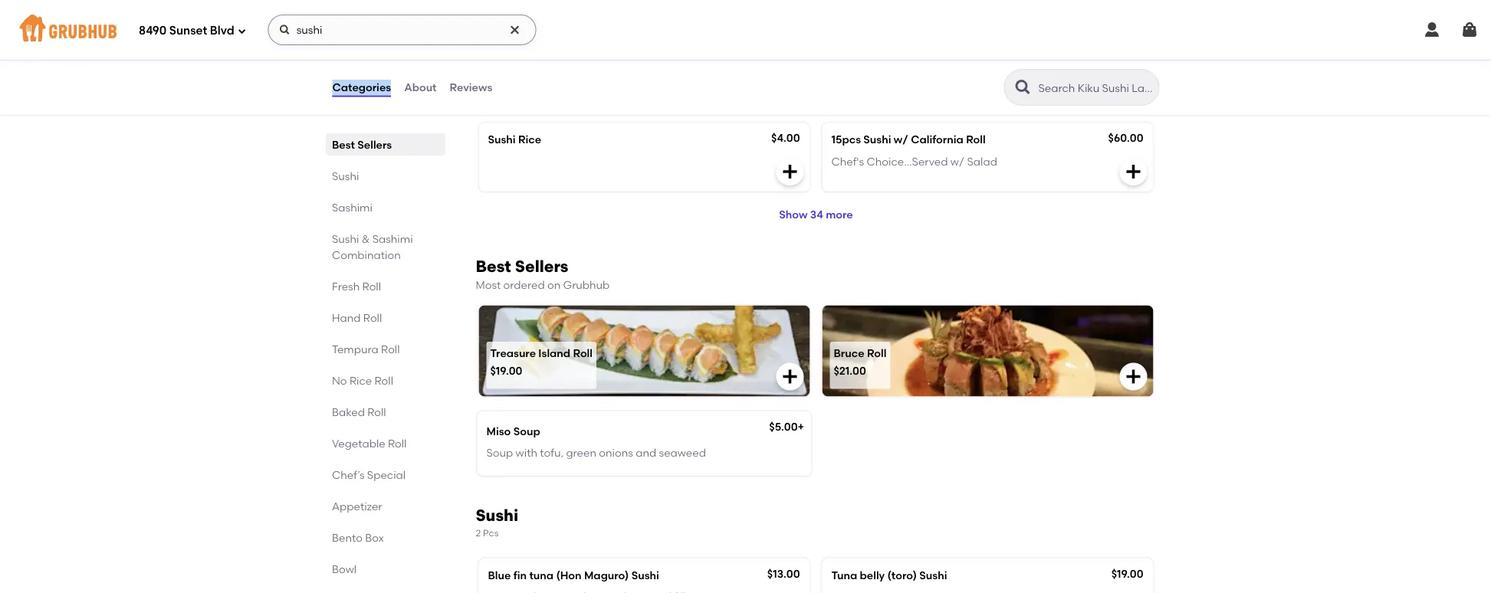 Task type: locate. For each thing, give the bounding box(es) containing it.
0 horizontal spatial best
[[332, 138, 355, 151]]

sellers for best sellers most ordered on grubhub
[[515, 257, 569, 277]]

sushi right maguro)
[[632, 569, 659, 582]]

1 vertical spatial salad
[[968, 155, 998, 168]]

chef's special
[[332, 469, 405, 482]]

bento box
[[332, 531, 384, 545]]

34
[[810, 208, 824, 221]]

roll for tempura roll
[[381, 343, 400, 356]]

best
[[332, 138, 355, 151], [476, 257, 511, 277]]

tuna
[[529, 569, 554, 582]]

$19.00
[[490, 365, 523, 378], [1112, 567, 1144, 580]]

best inside tab
[[332, 138, 355, 151]]

box
[[365, 531, 384, 545]]

halibut (hirame) sushi
[[488, 52, 607, 65]]

Search Kiku Sushi Larchmont search field
[[1037, 81, 1155, 95]]

sellers for best sellers
[[357, 138, 392, 151]]

roll for bruce roll $21.00
[[867, 346, 887, 360]]

sashimi right &
[[372, 232, 413, 245]]

people...
[[934, 74, 978, 87]]

$19.00 inside treasure island roll $19.00
[[490, 365, 523, 378]]

sellers
[[357, 138, 392, 151], [515, 257, 569, 277]]

roll right fresh at the left
[[362, 280, 381, 293]]

show
[[779, 208, 808, 221]]

roll down hand roll tab
[[381, 343, 400, 356]]

sellers up on on the left of page
[[515, 257, 569, 277]]

1 vertical spatial rice
[[349, 374, 372, 387]]

combination for sushi & sashimi combination
[[332, 248, 400, 262]]

$60.00
[[1109, 132, 1144, 145]]

combination down &
[[332, 248, 400, 262]]

1 horizontal spatial $19.00
[[1112, 567, 1144, 580]]

sushi left &
[[332, 232, 359, 245]]

0 vertical spatial best
[[332, 138, 355, 151]]

w/ up choice...served
[[894, 133, 909, 146]]

1 horizontal spatial w/
[[951, 155, 965, 168]]

w/ for 15pcs sushi w/ california roll
[[894, 133, 909, 146]]

salad
[[1036, 74, 1066, 87], [968, 155, 998, 168]]

sashimi up &
[[332, 201, 372, 214]]

treasure
[[490, 346, 536, 360]]

roll for baked roll
[[367, 406, 386, 419]]

chef's special tab
[[332, 467, 439, 483]]

sushi down reviews button
[[488, 133, 516, 146]]

combination up served
[[943, 52, 1012, 65]]

roll right baked
[[367, 406, 386, 419]]

1 chef's from the top
[[832, 74, 864, 87]]

roll inside tab
[[388, 437, 406, 450]]

8490 sunset blvd
[[139, 24, 234, 38]]

2 chef's from the top
[[832, 155, 864, 168]]

blvd
[[210, 24, 234, 38]]

1 horizontal spatial combination
[[943, 52, 1012, 65]]

sunset
[[169, 24, 207, 38]]

salad right search icon
[[1036, 74, 1066, 87]]

1 vertical spatial combination
[[332, 248, 400, 262]]

best up most
[[476, 257, 511, 277]]

chef's down 15pcs
[[832, 155, 864, 168]]

best sellers most ordered on grubhub
[[476, 257, 610, 292]]

0 horizontal spatial w/
[[894, 133, 909, 146]]

sellers up sushi tab
[[357, 138, 392, 151]]

sellers inside best sellers most ordered on grubhub
[[515, 257, 569, 277]]

salad right choice...served
[[968, 155, 998, 168]]

roll right the island
[[573, 346, 593, 360]]

0 vertical spatial sellers
[[357, 138, 392, 151]]

no rice roll
[[332, 374, 393, 387]]

chef's down large
[[832, 74, 864, 87]]

0 vertical spatial soup
[[514, 425, 540, 438]]

w/ for chef's choice...served w/ salad
[[951, 155, 965, 168]]

fresh
[[332, 280, 360, 293]]

chef's
[[832, 74, 864, 87], [832, 155, 864, 168]]

sushi
[[579, 52, 607, 65], [488, 133, 516, 146], [864, 133, 892, 146], [332, 169, 359, 183], [332, 232, 359, 245], [476, 506, 519, 526], [632, 569, 659, 582], [920, 569, 948, 582]]

rice for no
[[349, 374, 372, 387]]

sushi rice
[[488, 133, 542, 146]]

baked roll tab
[[332, 404, 439, 420]]

combination inside sushi & sashimi combination
[[332, 248, 400, 262]]

$5.00
[[769, 420, 798, 433]]

0 vertical spatial combination
[[943, 52, 1012, 65]]

chef's for chef's choice (4-6) people... served w/ salad
[[832, 74, 864, 87]]

combination
[[943, 52, 1012, 65], [332, 248, 400, 262]]

bruce roll $21.00
[[834, 346, 887, 378]]

blue
[[488, 569, 511, 582]]

roll right hand
[[363, 311, 382, 324]]

w/ right served
[[1019, 74, 1033, 87]]

sashimi
[[899, 52, 940, 65], [332, 201, 372, 214], [372, 232, 413, 245]]

roll inside bruce roll $21.00
[[867, 346, 887, 360]]

roll for vegetable roll
[[388, 437, 406, 450]]

$84.00
[[1109, 50, 1144, 63]]

best for best sellers
[[332, 138, 355, 151]]

hand roll tab
[[332, 310, 439, 326]]

about
[[404, 81, 437, 94]]

8490
[[139, 24, 167, 38]]

on
[[548, 279, 561, 292]]

0 vertical spatial rice
[[518, 133, 542, 146]]

vegetable roll
[[332, 437, 406, 450]]

categories button
[[332, 60, 392, 115]]

2 vertical spatial sashimi
[[372, 232, 413, 245]]

sushi right "(hirame)" on the left of page
[[579, 52, 607, 65]]

best up sushi tab
[[332, 138, 355, 151]]

sushi 2 pcs
[[476, 506, 519, 539]]

0 horizontal spatial sellers
[[357, 138, 392, 151]]

roll up special
[[388, 437, 406, 450]]

1 vertical spatial $19.00
[[1112, 567, 1144, 580]]

halibut
[[488, 52, 527, 65]]

best inside best sellers most ordered on grubhub
[[476, 257, 511, 277]]

0 horizontal spatial combination
[[332, 248, 400, 262]]

sellers inside the best sellers tab
[[357, 138, 392, 151]]

1 horizontal spatial sellers
[[515, 257, 569, 277]]

no rice roll tab
[[332, 373, 439, 389]]

sushi & sashimi combination tab
[[332, 231, 439, 263]]

about button
[[404, 60, 438, 115]]

sushi inside sushi & sashimi combination
[[332, 232, 359, 245]]

ordered
[[504, 279, 545, 292]]

with
[[516, 446, 538, 460]]

0 horizontal spatial $19.00
[[490, 365, 523, 378]]

sashimi up (4-
[[899, 52, 940, 65]]

1 horizontal spatial best
[[476, 257, 511, 277]]

2 vertical spatial w/
[[951, 155, 965, 168]]

blue fin tuna (hon maguro) sushi
[[488, 569, 659, 582]]

1 vertical spatial chef's
[[832, 155, 864, 168]]

sashimi for &
[[372, 232, 413, 245]]

soup
[[514, 425, 540, 438], [487, 446, 513, 460]]

fresh roll tab
[[332, 278, 439, 295]]

0 vertical spatial salad
[[1036, 74, 1066, 87]]

roll inside treasure island roll $19.00
[[573, 346, 593, 360]]

island
[[539, 346, 571, 360]]

vegetable roll tab
[[332, 436, 439, 452]]

svg image
[[1423, 21, 1442, 39], [1461, 21, 1479, 39], [509, 24, 521, 36], [238, 26, 247, 36], [1125, 81, 1143, 100], [781, 163, 800, 181], [1125, 163, 1143, 181], [781, 368, 800, 386], [1125, 368, 1143, 386]]

sashimi inside sushi & sashimi combination
[[372, 232, 413, 245]]

1 vertical spatial best
[[476, 257, 511, 277]]

6)
[[921, 74, 931, 87]]

1 vertical spatial w/
[[894, 133, 909, 146]]

2
[[476, 528, 481, 539]]

0 horizontal spatial rice
[[349, 374, 372, 387]]

w/ down california
[[951, 155, 965, 168]]

belly
[[860, 569, 885, 582]]

roll right california
[[966, 133, 986, 146]]

chef's for chef's choice...served w/ salad
[[832, 155, 864, 168]]

0 vertical spatial chef's
[[832, 74, 864, 87]]

choice...served
[[867, 155, 948, 168]]

choice
[[867, 74, 904, 87]]

Search for food, convenience, alcohol... search field
[[268, 15, 537, 45]]

0 vertical spatial sashimi
[[899, 52, 940, 65]]

1 vertical spatial sellers
[[515, 257, 569, 277]]

show 34 more
[[779, 208, 853, 221]]

search icon image
[[1014, 78, 1033, 97]]

miso
[[487, 425, 511, 438]]

roll inside 'tab'
[[367, 406, 386, 419]]

(hirame)
[[530, 52, 576, 65]]

tempura roll
[[332, 343, 400, 356]]

baked roll
[[332, 406, 386, 419]]

sushi & sashimi combination
[[332, 232, 413, 262]]

chef's choice...served w/ salad
[[832, 155, 998, 168]]

soup down the miso
[[487, 446, 513, 460]]

rice inside tab
[[349, 374, 372, 387]]

soup up with on the left of the page
[[514, 425, 540, 438]]

sashimi for 24pcs
[[899, 52, 940, 65]]

w/
[[1019, 74, 1033, 87], [894, 133, 909, 146], [951, 155, 965, 168]]

hand roll
[[332, 311, 382, 324]]

sushi right (toro)
[[920, 569, 948, 582]]

served
[[981, 74, 1016, 87]]

roll up baked roll 'tab'
[[374, 374, 393, 387]]

large 24pcs sashimi combination
[[832, 52, 1012, 65]]

0 vertical spatial $19.00
[[490, 365, 523, 378]]

roll right the "bruce"
[[867, 346, 887, 360]]

0 vertical spatial w/
[[1019, 74, 1033, 87]]

1 horizontal spatial rice
[[518, 133, 542, 146]]



Task type: vqa. For each thing, say whether or not it's contained in the screenshot.
BAKED ROLL
yes



Task type: describe. For each thing, give the bounding box(es) containing it.
combination for large 24pcs sashimi combination
[[943, 52, 1012, 65]]

+
[[798, 420, 804, 433]]

$5.00 +
[[769, 420, 804, 433]]

sushi up pcs
[[476, 506, 519, 526]]

fin
[[514, 569, 527, 582]]

reviews button
[[449, 60, 493, 115]]

tofu,
[[540, 446, 564, 460]]

green
[[566, 446, 597, 460]]

(toro)
[[888, 569, 917, 582]]

california
[[911, 133, 964, 146]]

bento
[[332, 531, 362, 545]]

roll for hand roll
[[363, 311, 382, 324]]

$4.00
[[772, 132, 800, 145]]

best sellers
[[332, 138, 392, 151]]

15pcs
[[832, 133, 861, 146]]

pcs
[[483, 528, 499, 539]]

miso soup
[[487, 425, 540, 438]]

maguro)
[[584, 569, 629, 582]]

svg image
[[279, 24, 291, 36]]

baked
[[332, 406, 365, 419]]

$21.00
[[834, 365, 866, 378]]

&
[[361, 232, 369, 245]]

chef's
[[332, 469, 364, 482]]

sushi tab
[[332, 168, 439, 184]]

no
[[332, 374, 347, 387]]

fresh roll
[[332, 280, 381, 293]]

soup with tofu, green onions and seaweed
[[487, 446, 706, 460]]

bowl
[[332, 563, 356, 576]]

best for best sellers most ordered on grubhub
[[476, 257, 511, 277]]

1 horizontal spatial salad
[[1036, 74, 1066, 87]]

treasure island roll $19.00
[[490, 346, 593, 378]]

2 horizontal spatial w/
[[1019, 74, 1033, 87]]

0 horizontal spatial salad
[[968, 155, 998, 168]]

reviews
[[450, 81, 493, 94]]

main navigation navigation
[[0, 0, 1492, 60]]

seaweed
[[659, 446, 706, 460]]

rice for sushi
[[518, 133, 542, 146]]

best sellers tab
[[332, 137, 439, 153]]

bento box tab
[[332, 530, 439, 546]]

(hon
[[556, 569, 582, 582]]

tempura roll tab
[[332, 341, 439, 357]]

24pcs
[[865, 52, 896, 65]]

$13.00
[[768, 567, 800, 580]]

vegetable
[[332, 437, 385, 450]]

appetizer tab
[[332, 499, 439, 515]]

sushi down best sellers
[[332, 169, 359, 183]]

most
[[476, 279, 501, 292]]

bruce
[[834, 346, 865, 360]]

sashimi tab
[[332, 199, 439, 216]]

grubhub
[[563, 279, 610, 292]]

$9.00
[[772, 50, 800, 63]]

onions
[[599, 446, 633, 460]]

tempura
[[332, 343, 378, 356]]

chef's choice (4-6) people... served w/ salad
[[832, 74, 1066, 87]]

and
[[636, 446, 657, 460]]

categories
[[332, 81, 391, 94]]

tuna belly (toro) sushi
[[832, 569, 948, 582]]

15pcs sushi w/ california roll
[[832, 133, 986, 146]]

more
[[826, 208, 853, 221]]

1 vertical spatial soup
[[487, 446, 513, 460]]

sushi right 15pcs
[[864, 133, 892, 146]]

bowl tab
[[332, 561, 439, 578]]

appetizer
[[332, 500, 382, 513]]

(4-
[[907, 74, 921, 87]]

roll for fresh roll
[[362, 280, 381, 293]]

large
[[832, 52, 862, 65]]

tuna
[[832, 569, 858, 582]]

special
[[367, 469, 405, 482]]

hand
[[332, 311, 360, 324]]

show 34 more button
[[473, 198, 1160, 232]]

roll inside tab
[[374, 374, 393, 387]]

1 vertical spatial sashimi
[[332, 201, 372, 214]]



